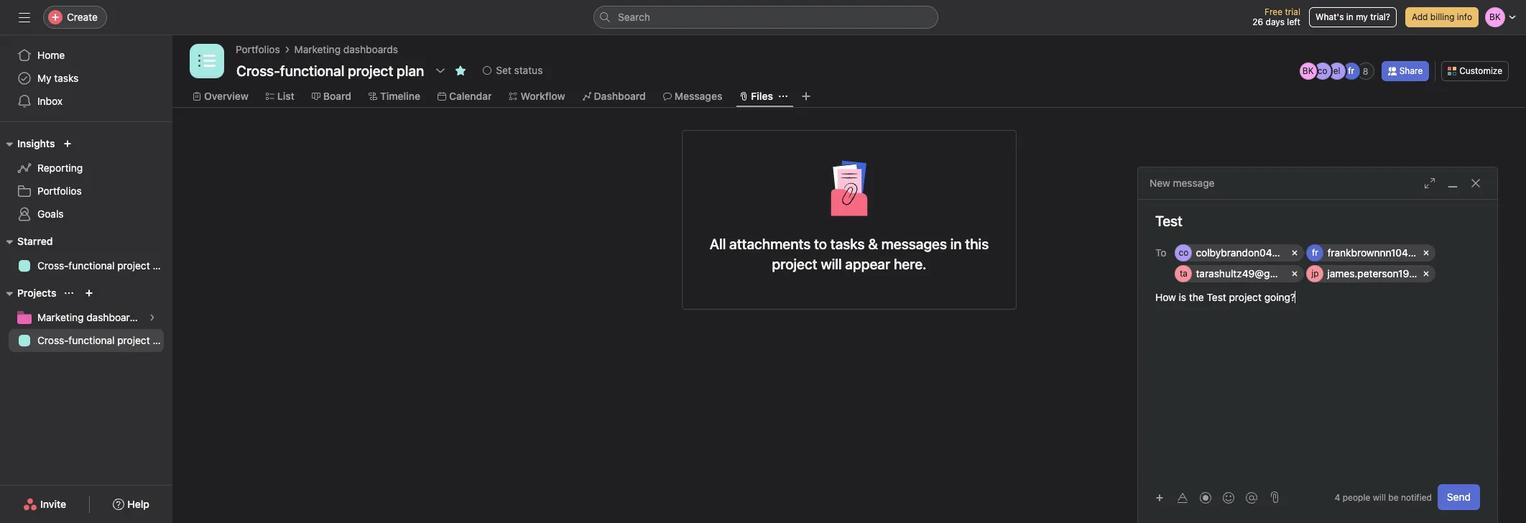 Task type: vqa. For each thing, say whether or not it's contained in the screenshot.
'INVITE' button
yes



Task type: locate. For each thing, give the bounding box(es) containing it.
1 vertical spatial marketing dashboards link
[[9, 306, 164, 329]]

project down tarashultz49@gmail.com cell
[[1230, 291, 1262, 303]]

in left this
[[951, 236, 962, 252]]

cross- inside projects element
[[37, 334, 69, 346]]

show options, current sort, top image
[[65, 289, 74, 298]]

0 vertical spatial tasks
[[54, 72, 79, 84]]

marketing dashboards inside projects element
[[37, 311, 141, 323]]

row containing colbybrandon04@gmail.com
[[1176, 244, 1479, 286]]

1 vertical spatial in
[[951, 236, 962, 252]]

help button
[[104, 492, 159, 518]]

0 vertical spatial cross-functional project plan
[[37, 259, 172, 272]]

plan down see details, marketing dashboards image
[[153, 334, 172, 346]]

add billing info
[[1412, 12, 1473, 22]]

marketing dashboards link
[[294, 42, 398, 58], [9, 306, 164, 329]]

record a video image
[[1200, 492, 1212, 504]]

0 horizontal spatial dashboards
[[86, 311, 141, 323]]

in inside "what's in my trial?" button
[[1347, 12, 1354, 22]]

dashboards down new project or portfolio image
[[86, 311, 141, 323]]

co
[[1318, 65, 1328, 76], [1179, 247, 1189, 258]]

functional
[[69, 259, 115, 272], [69, 334, 115, 346]]

project up see details, marketing dashboards image
[[117, 259, 150, 272]]

portfolios up list link
[[236, 43, 280, 55]]

1 vertical spatial plan
[[153, 334, 172, 346]]

calendar link
[[438, 88, 492, 104]]

0 horizontal spatial marketing
[[37, 311, 84, 323]]

the
[[1189, 291, 1204, 303]]

2 functional from the top
[[69, 334, 115, 346]]

fr right the el
[[1349, 65, 1355, 76]]

tarashultz49@gmail.com cell
[[1176, 265, 1312, 282]]

marketing dashboards link up board
[[294, 42, 398, 58]]

tasks
[[54, 72, 79, 84], [831, 236, 865, 252]]

1 cross-functional project plan from the top
[[37, 259, 172, 272]]

0 horizontal spatial portfolios
[[37, 185, 82, 197]]

tasks right my
[[54, 72, 79, 84]]

going?
[[1265, 291, 1296, 303]]

functional inside starred element
[[69, 259, 115, 272]]

dashboards up the timeline link
[[343, 43, 398, 55]]

inbox link
[[9, 90, 164, 113]]

0 vertical spatial plan
[[153, 259, 172, 272]]

to
[[814, 236, 827, 252]]

1 horizontal spatial in
[[1347, 12, 1354, 22]]

overview
[[204, 90, 249, 102]]

marketing up board link
[[294, 43, 341, 55]]

0 vertical spatial portfolios
[[236, 43, 280, 55]]

send button
[[1438, 484, 1481, 510]]

timeline
[[380, 90, 420, 102]]

marketing down show options, current sort, top icon
[[37, 311, 84, 323]]

1 vertical spatial cross-functional project plan
[[37, 334, 172, 346]]

trial
[[1285, 6, 1301, 17]]

global element
[[0, 35, 173, 121]]

people
[[1343, 492, 1371, 503]]

cross-functional project plan
[[37, 259, 172, 272], [37, 334, 172, 346]]

0 vertical spatial fr
[[1349, 65, 1355, 76]]

plan
[[153, 259, 172, 272], [153, 334, 172, 346]]

cross-functional project plan inside starred element
[[37, 259, 172, 272]]

1 horizontal spatial marketing dashboards link
[[294, 42, 398, 58]]

customize
[[1460, 65, 1503, 76]]

colbybrandon04@gmail.com
[[1196, 247, 1329, 259]]

expand popout to full screen image
[[1425, 178, 1436, 189]]

cross- for cross-functional project plan link inside the projects element
[[37, 334, 69, 346]]

share button
[[1382, 61, 1430, 81]]

toolbar
[[1150, 487, 1265, 508]]

1 vertical spatial portfolios
[[37, 185, 82, 197]]

messages
[[882, 236, 947, 252]]

status
[[514, 64, 543, 76]]

1 vertical spatial will
[[1373, 492, 1387, 503]]

1 vertical spatial fr
[[1313, 247, 1319, 258]]

fr up jp
[[1313, 247, 1319, 258]]

2 cross-functional project plan link from the top
[[9, 329, 172, 352]]

0 vertical spatial in
[[1347, 12, 1354, 22]]

1 horizontal spatial tasks
[[831, 236, 865, 252]]

marketing dashboards down new project or portfolio image
[[37, 311, 141, 323]]

bk
[[1303, 65, 1314, 76]]

1 vertical spatial tasks
[[831, 236, 865, 252]]

1 vertical spatial dashboards
[[86, 311, 141, 323]]

how
[[1156, 291, 1177, 303]]

starred element
[[0, 229, 173, 280]]

cross-
[[37, 259, 69, 272], [37, 334, 69, 346]]

2 cross- from the top
[[37, 334, 69, 346]]

left
[[1288, 17, 1301, 27]]

cross- down show options, current sort, top icon
[[37, 334, 69, 346]]

marketing
[[294, 43, 341, 55], [37, 311, 84, 323]]

1 horizontal spatial dashboards
[[343, 43, 398, 55]]

will left be
[[1373, 492, 1387, 503]]

1 horizontal spatial fr
[[1349, 65, 1355, 76]]

dialog
[[1139, 167, 1498, 523]]

inbox
[[37, 95, 63, 107]]

tab actions image
[[779, 92, 788, 101]]

what's in my trial? button
[[1310, 7, 1397, 27]]

0 horizontal spatial in
[[951, 236, 962, 252]]

1 vertical spatial cross-
[[37, 334, 69, 346]]

portfolios inside insights element
[[37, 185, 82, 197]]

0 vertical spatial co
[[1318, 65, 1328, 76]]

0 horizontal spatial tasks
[[54, 72, 79, 84]]

tasks inside the all attachments to tasks & messages in this project will appear here.
[[831, 236, 865, 252]]

list
[[277, 90, 295, 102]]

plan inside starred element
[[153, 259, 172, 272]]

portfolios link
[[236, 42, 280, 58], [9, 180, 164, 203]]

1 horizontal spatial marketing
[[294, 43, 341, 55]]

dashboards
[[343, 43, 398, 55], [86, 311, 141, 323]]

0 horizontal spatial marketing dashboards
[[37, 311, 141, 323]]

1 vertical spatial cross-functional project plan link
[[9, 329, 172, 352]]

cross-functional project plan up new project or portfolio image
[[37, 259, 172, 272]]

marketing dashboards link down new project or portfolio image
[[9, 306, 164, 329]]

project down attachments
[[772, 256, 818, 272]]

workflow link
[[509, 88, 565, 104]]

co up ta
[[1179, 247, 1189, 258]]

0 horizontal spatial co
[[1179, 247, 1189, 258]]

0 vertical spatial functional
[[69, 259, 115, 272]]

1 functional from the top
[[69, 259, 115, 272]]

in inside the all attachments to tasks & messages in this project will appear here.
[[951, 236, 962, 252]]

0 horizontal spatial portfolios link
[[9, 180, 164, 203]]

will
[[821, 256, 842, 272], [1373, 492, 1387, 503]]

show options image
[[435, 65, 447, 76]]

will down "to"
[[821, 256, 842, 272]]

plan for cross-functional project plan link inside the projects element
[[153, 334, 172, 346]]

0 horizontal spatial fr
[[1313, 247, 1319, 258]]

tasks left &
[[831, 236, 865, 252]]

0 vertical spatial will
[[821, 256, 842, 272]]

frankbrownnn104@gmail.com cell
[[1307, 244, 1466, 262]]

1 cross-functional project plan link from the top
[[9, 254, 172, 277]]

add billing info button
[[1406, 7, 1479, 27]]

emoji image
[[1223, 492, 1235, 504]]

cross-functional project plan link up new project or portfolio image
[[9, 254, 172, 277]]

0 horizontal spatial will
[[821, 256, 842, 272]]

0 vertical spatial marketing
[[294, 43, 341, 55]]

close image
[[1471, 178, 1482, 189]]

functional for cross-functional project plan link inside the projects element
[[69, 334, 115, 346]]

add tab image
[[801, 91, 812, 102]]

portfolios link up list link
[[236, 42, 280, 58]]

cross-functional project plan link inside starred element
[[9, 254, 172, 277]]

fr
[[1349, 65, 1355, 76], [1313, 247, 1319, 258]]

portfolios link down reporting
[[9, 180, 164, 203]]

plan up see details, marketing dashboards image
[[153, 259, 172, 272]]

info
[[1458, 12, 1473, 22]]

0 horizontal spatial marketing dashboards link
[[9, 306, 164, 329]]

starred
[[17, 235, 53, 247]]

plan inside projects element
[[153, 334, 172, 346]]

26
[[1253, 17, 1264, 27]]

1 plan from the top
[[153, 259, 172, 272]]

tarashultz49@gmail.com
[[1196, 267, 1312, 280]]

marketing dashboards
[[294, 43, 398, 55], [37, 311, 141, 323]]

cross- inside starred element
[[37, 259, 69, 272]]

0 vertical spatial marketing dashboards
[[294, 43, 398, 55]]

1 vertical spatial functional
[[69, 334, 115, 346]]

marketing dashboards up board
[[294, 43, 398, 55]]

notified
[[1402, 492, 1432, 503]]

my
[[37, 72, 51, 84]]

portfolios
[[236, 43, 280, 55], [37, 185, 82, 197]]

cross-functional project plan down new project or portfolio image
[[37, 334, 172, 346]]

insert an object image
[[1156, 493, 1164, 502]]

co left the el
[[1318, 65, 1328, 76]]

in left my
[[1347, 12, 1354, 22]]

0 vertical spatial cross-
[[37, 259, 69, 272]]

functional up new project or portfolio image
[[69, 259, 115, 272]]

customize button
[[1442, 61, 1509, 81]]

goals link
[[9, 203, 164, 226]]

create button
[[43, 6, 107, 29]]

jp
[[1312, 268, 1319, 279]]

1 vertical spatial marketing dashboards
[[37, 311, 141, 323]]

functional down new project or portfolio image
[[69, 334, 115, 346]]

portfolios down reporting
[[37, 185, 82, 197]]

search button
[[594, 6, 939, 29]]

project
[[772, 256, 818, 272], [117, 259, 150, 272], [1230, 291, 1262, 303], [117, 334, 150, 346]]

2 cross-functional project plan from the top
[[37, 334, 172, 346]]

&
[[868, 236, 878, 252]]

send
[[1448, 491, 1471, 503]]

0 vertical spatial cross-functional project plan link
[[9, 254, 172, 277]]

billing
[[1431, 12, 1455, 22]]

cross-functional project plan link
[[9, 254, 172, 277], [9, 329, 172, 352]]

reporting link
[[9, 157, 164, 180]]

None text field
[[233, 58, 428, 83]]

1 vertical spatial marketing
[[37, 311, 84, 323]]

functional inside projects element
[[69, 334, 115, 346]]

1 cross- from the top
[[37, 259, 69, 272]]

in
[[1347, 12, 1354, 22], [951, 236, 962, 252]]

1 horizontal spatial marketing dashboards
[[294, 43, 398, 55]]

1 vertical spatial co
[[1179, 247, 1189, 258]]

files link
[[740, 88, 773, 104]]

see details, marketing dashboards image
[[148, 313, 157, 322]]

cross- down starred
[[37, 259, 69, 272]]

cross-functional project plan link down new project or portfolio image
[[9, 329, 172, 352]]

insights
[[17, 137, 55, 150]]

2 plan from the top
[[153, 334, 172, 346]]

1 horizontal spatial portfolios link
[[236, 42, 280, 58]]

row
[[1176, 244, 1479, 286]]



Task type: describe. For each thing, give the bounding box(es) containing it.
insights button
[[0, 135, 55, 152]]

tasks inside global element
[[54, 72, 79, 84]]

james.peterson1902@gmail.com cell
[[1307, 265, 1479, 282]]

ta
[[1180, 268, 1188, 279]]

my
[[1356, 12, 1368, 22]]

all
[[710, 236, 726, 252]]

will inside the all attachments to tasks & messages in this project will appear here.
[[821, 256, 842, 272]]

1 horizontal spatial portfolios
[[236, 43, 280, 55]]

functional for cross-functional project plan link inside starred element
[[69, 259, 115, 272]]

james.peterson1902@gmail.com
[[1328, 267, 1479, 280]]

list image
[[198, 52, 216, 70]]

fr inside cell
[[1313, 247, 1319, 258]]

free
[[1265, 6, 1283, 17]]

add
[[1412, 12, 1429, 22]]

what's
[[1316, 12, 1344, 22]]

0 vertical spatial portfolios link
[[236, 42, 280, 58]]

new message
[[1150, 177, 1215, 189]]

minimize image
[[1448, 178, 1459, 189]]

projects
[[17, 287, 56, 299]]

how is the test project going?
[[1156, 291, 1296, 303]]

reporting
[[37, 162, 83, 174]]

list link
[[266, 88, 295, 104]]

be
[[1389, 492, 1399, 503]]

invite button
[[14, 492, 76, 518]]

set status
[[496, 64, 543, 76]]

goals
[[37, 208, 64, 220]]

project inside the all attachments to tasks & messages in this project will appear here.
[[772, 256, 818, 272]]

invite
[[40, 498, 66, 510]]

my tasks link
[[9, 67, 164, 90]]

new project or portfolio image
[[85, 289, 94, 298]]

home
[[37, 49, 65, 61]]

search list box
[[594, 6, 939, 29]]

set
[[496, 64, 512, 76]]

dashboards inside projects element
[[86, 311, 141, 323]]

8
[[1363, 66, 1369, 77]]

to
[[1156, 246, 1167, 258]]

cross-functional project plan inside projects element
[[37, 334, 172, 346]]

at mention image
[[1246, 492, 1258, 504]]

Add subject text field
[[1139, 211, 1498, 231]]

colbybrandon04@gmail.com cell
[[1176, 244, 1329, 262]]

project inside starred element
[[117, 259, 150, 272]]

board link
[[312, 88, 351, 104]]

appear here.
[[845, 256, 927, 272]]

all attachments to tasks & messages in this project will appear here.
[[710, 236, 989, 272]]

is
[[1179, 291, 1187, 303]]

calendar
[[449, 90, 492, 102]]

messages link
[[663, 88, 723, 104]]

trial?
[[1371, 12, 1391, 22]]

projects button
[[0, 285, 56, 302]]

board
[[323, 90, 351, 102]]

1 horizontal spatial co
[[1318, 65, 1328, 76]]

days
[[1266, 17, 1285, 27]]

1 horizontal spatial will
[[1373, 492, 1387, 503]]

timeline link
[[369, 88, 420, 104]]

attachments
[[730, 236, 811, 252]]

files
[[751, 90, 773, 102]]

search
[[618, 11, 650, 23]]

set status button
[[477, 60, 549, 81]]

co inside "cell"
[[1179, 247, 1189, 258]]

4
[[1335, 492, 1341, 503]]

dashboard
[[594, 90, 646, 102]]

0 vertical spatial marketing dashboards link
[[294, 42, 398, 58]]

free trial 26 days left
[[1253, 6, 1301, 27]]

0 vertical spatial dashboards
[[343, 43, 398, 55]]

el
[[1334, 65, 1341, 76]]

what's in my trial?
[[1316, 12, 1391, 22]]

formatting image
[[1177, 492, 1189, 504]]

hide sidebar image
[[19, 12, 30, 23]]

1 vertical spatial portfolios link
[[9, 180, 164, 203]]

help
[[127, 498, 149, 510]]

workflow
[[521, 90, 565, 102]]

overview link
[[193, 88, 249, 104]]

dialog containing new message
[[1139, 167, 1498, 523]]

marketing inside projects element
[[37, 311, 84, 323]]

project down see details, marketing dashboards image
[[117, 334, 150, 346]]

home link
[[9, 44, 164, 67]]

starred button
[[0, 233, 53, 250]]

messages
[[675, 90, 723, 102]]

cross- for cross-functional project plan link inside starred element
[[37, 259, 69, 272]]

create
[[67, 11, 98, 23]]

4 people will be notified
[[1335, 492, 1432, 503]]

remove from starred image
[[455, 65, 467, 76]]

frankbrownnn104@gmail.com
[[1328, 247, 1466, 259]]

new image
[[64, 139, 72, 148]]

cross-functional project plan link inside projects element
[[9, 329, 172, 352]]

share
[[1400, 65, 1423, 76]]

test
[[1207, 291, 1227, 303]]

dashboard link
[[583, 88, 646, 104]]

projects element
[[0, 280, 173, 355]]

this
[[966, 236, 989, 252]]

my tasks
[[37, 72, 79, 84]]

insights element
[[0, 131, 173, 229]]

plan for cross-functional project plan link inside starred element
[[153, 259, 172, 272]]



